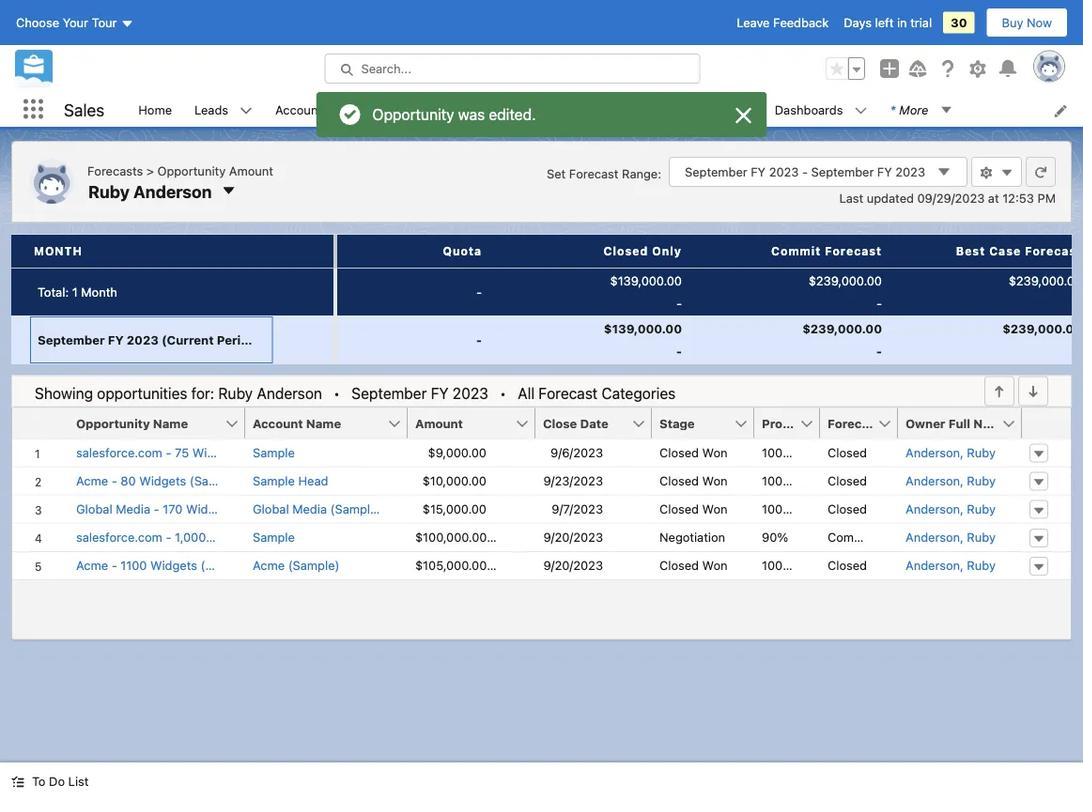 Task type: locate. For each thing, give the bounding box(es) containing it.
name
[[153, 416, 188, 431], [306, 416, 341, 431], [974, 416, 1009, 431]]

won
[[703, 446, 728, 460], [703, 474, 728, 488], [703, 502, 728, 517], [703, 559, 728, 573]]

0 vertical spatial salesforce.com
[[76, 446, 163, 460]]

0 horizontal spatial anderson
[[134, 181, 212, 201]]

- inside $139,000.00 -
[[677, 344, 683, 358]]

owner full name
[[906, 416, 1009, 431]]

amount down the leads list item
[[229, 163, 274, 177]]

2 salesforce.com from the top
[[76, 531, 163, 545]]

salesforce.com up 80
[[76, 446, 163, 460]]

anderson,
[[906, 446, 964, 460], [906, 474, 964, 488], [906, 502, 964, 517], [906, 531, 964, 545], [906, 559, 964, 573]]

sample link down account
[[253, 444, 295, 462]]

opportunity inside success alert dialog
[[373, 105, 455, 123]]

2 anderson, from the top
[[906, 474, 964, 488]]

salesforce.com for salesforce.com - 1,000 widgets (sample)
[[76, 531, 163, 545]]

commit for commit forecast
[[772, 244, 822, 258]]

choose your tour button
[[15, 8, 135, 38]]

1 horizontal spatial •
[[500, 384, 507, 402]]

1 horizontal spatial opportunity
[[157, 163, 226, 177]]

sample link up acme (sample)
[[253, 529, 295, 547]]

dashboards list item
[[764, 92, 879, 127]]

forecasts left the dashboards
[[697, 102, 753, 116]]

won for 9/7/2023
[[703, 502, 728, 517]]

2023 for september fy 2023 - september fy 2023
[[770, 165, 799, 179]]

$105,000.00
[[416, 559, 487, 573]]

acme - 1100 widgets (sample)
[[76, 559, 252, 573]]

1 vertical spatial commit
[[828, 531, 872, 545]]

30
[[952, 16, 968, 30]]

sample left "head"
[[253, 474, 295, 488]]

0 horizontal spatial text default image
[[240, 104, 253, 117]]

forecasts left >
[[87, 163, 143, 177]]

for:
[[192, 384, 215, 402]]

anderson, for $10,000.00
[[906, 474, 964, 488]]

0 horizontal spatial forecasts
[[87, 163, 143, 177]]

1 vertical spatial 9/20/2023
[[544, 559, 604, 573]]

fy down large image in the right top of the page
[[751, 165, 766, 179]]

fy for september fy 2023 - september fy 2023
[[751, 165, 766, 179]]

$239,000.00 for $239,000.00 -
[[803, 322, 883, 336]]

1 horizontal spatial text default image
[[981, 166, 994, 180]]

text default image
[[940, 103, 954, 117], [855, 104, 868, 117], [937, 165, 952, 180], [1001, 166, 1014, 180], [11, 776, 24, 789]]

probability (%) element
[[755, 408, 832, 439]]

status containing showing opportunities for: ruby anderson
[[35, 382, 676, 405]]

opportunity down search...
[[373, 105, 455, 123]]

>
[[146, 163, 154, 177]]

- up september fy 2023
[[476, 333, 482, 347]]

sample link
[[253, 444, 295, 462], [253, 529, 295, 547]]

september inside status
[[352, 384, 427, 402]]

anderson, ruby
[[906, 446, 996, 460], [906, 474, 996, 488], [906, 502, 996, 517], [906, 531, 996, 545], [906, 559, 996, 573]]

1 anderson, ruby from the top
[[906, 446, 996, 460]]

sample down account
[[253, 446, 295, 460]]

- up forecast category element
[[877, 344, 883, 358]]

- down $139,000.00
[[677, 344, 683, 358]]

2023
[[770, 165, 799, 179], [896, 165, 926, 179], [127, 333, 159, 347], [453, 384, 489, 402]]

global for global media (sample)
[[253, 502, 289, 517]]

• up account name element
[[334, 384, 341, 402]]

2 anderson, ruby link from the top
[[906, 472, 996, 491]]

commit inside grid
[[828, 531, 872, 545]]

2 horizontal spatial opportunity
[[373, 105, 455, 123]]

commit
[[772, 244, 822, 258], [828, 531, 872, 545]]

september
[[685, 165, 748, 179], [812, 165, 875, 179], [38, 333, 105, 347], [352, 384, 427, 402]]

september fy 2023
[[352, 384, 489, 402]]

widgets down 1,000 at the left of page
[[150, 559, 197, 573]]

forecast inside status
[[539, 384, 598, 402]]

1 salesforce.com from the top
[[76, 446, 163, 460]]

opportunity down opportunities
[[76, 416, 150, 431]]

$239,000.00 inside button
[[1003, 322, 1083, 336]]

forecast right set
[[570, 166, 619, 180]]

was
[[459, 105, 485, 123]]

name right full
[[974, 416, 1009, 431]]

acme left "1100"
[[76, 559, 108, 573]]

1 horizontal spatial anderson
[[257, 384, 322, 402]]

2 sample link from the top
[[253, 529, 295, 547]]

*
[[891, 102, 896, 117]]

4 won from the top
[[703, 559, 728, 573]]

1 vertical spatial text default image
[[981, 166, 994, 180]]

2023 for september fy 2023
[[453, 384, 489, 402]]

global media - 170 widgets (sample) link
[[76, 501, 288, 519]]

1 horizontal spatial global
[[253, 502, 289, 517]]

anderson, ruby link
[[906, 444, 996, 462], [906, 472, 996, 491], [906, 501, 996, 519], [906, 529, 996, 547], [906, 557, 996, 575]]

account name element
[[245, 408, 419, 439]]

0 horizontal spatial amount
[[229, 163, 274, 177]]

anderson down forecasts > opportunity amount
[[134, 181, 212, 201]]

opportunity name
[[76, 416, 188, 431]]

anderson, for $100,000.00
[[906, 531, 964, 545]]

amount inside button
[[416, 416, 463, 431]]

sample link for $100,000.00
[[253, 529, 295, 547]]

contacts
[[376, 102, 427, 116]]

1 horizontal spatial commit
[[828, 531, 872, 545]]

100%
[[762, 446, 795, 460], [762, 474, 795, 488], [762, 502, 795, 517], [762, 559, 795, 573]]

0 horizontal spatial global
[[76, 502, 112, 517]]

text default image right more
[[940, 103, 954, 117]]

- left "1100"
[[112, 559, 117, 573]]

september inside button
[[38, 333, 105, 347]]

1 vertical spatial salesforce.com
[[76, 531, 163, 545]]

september down large image in the right top of the page
[[685, 165, 748, 179]]

text default image
[[240, 104, 253, 117], [981, 166, 994, 180]]

owner full name element
[[899, 408, 1034, 439]]

media down 80
[[116, 502, 150, 517]]

ruby inside 'button'
[[88, 181, 130, 201]]

closed won for 9/6/2023
[[660, 446, 728, 460]]

2 100% from the top
[[762, 474, 795, 488]]

2 horizontal spatial name
[[974, 416, 1009, 431]]

1 global from the left
[[76, 502, 112, 517]]

leave
[[737, 16, 770, 30]]

100% for 9/6/2023
[[762, 446, 795, 460]]

2 global from the left
[[253, 502, 289, 517]]

forecasts link
[[686, 92, 764, 127]]

global
[[76, 502, 112, 517], [253, 502, 289, 517]]

2 vertical spatial sample
[[253, 531, 295, 545]]

3 anderson, ruby from the top
[[906, 502, 996, 517]]

2 vertical spatial opportunity
[[76, 416, 150, 431]]

1 vertical spatial anderson
[[257, 384, 322, 402]]

global down 'acme - 80 widgets (sample)' link
[[76, 502, 112, 517]]

anderson up account name
[[257, 384, 322, 402]]

won for 9/20/2023
[[703, 559, 728, 573]]

full
[[949, 416, 971, 431]]

anderson, for $15,000.00
[[906, 502, 964, 517]]

leave feedback link
[[737, 16, 829, 30]]

close date button
[[536, 408, 632, 439]]

opportunity for opportunity name
[[76, 416, 150, 431]]

opportunity inside button
[[76, 416, 150, 431]]

more
[[900, 102, 929, 117]]

3 sample from the top
[[253, 531, 295, 545]]

dashboards
[[775, 102, 844, 116]]

widgets right 1,000 at the left of page
[[210, 531, 257, 545]]

text default image inside the leads list item
[[240, 104, 253, 117]]

your
[[63, 16, 88, 30]]

opportunities link
[[463, 92, 563, 127]]

media for (sample)
[[293, 502, 327, 517]]

sample
[[253, 446, 295, 460], [253, 474, 295, 488], [253, 531, 295, 545]]

stage
[[660, 416, 695, 431]]

0 vertical spatial opportunity
[[373, 105, 455, 123]]

0 vertical spatial text default image
[[240, 104, 253, 117]]

total: 1 month button
[[30, 268, 273, 315]]

september down 1
[[38, 333, 105, 347]]

2 closed won from the top
[[660, 474, 728, 488]]

1 anderson, ruby link from the top
[[906, 444, 996, 462]]

75
[[175, 446, 189, 460]]

1 $239,000.00 from the left
[[803, 322, 883, 336]]

1 won from the top
[[703, 446, 728, 460]]

(sample)
[[243, 446, 294, 460], [190, 474, 241, 488], [237, 502, 288, 517], [331, 502, 382, 517], [260, 531, 311, 545], [201, 559, 252, 573], [288, 559, 340, 573]]

1 vertical spatial sample link
[[253, 529, 295, 547]]

september up account name element
[[352, 384, 427, 402]]

calendar list item
[[588, 92, 686, 127]]

1 horizontal spatial $239,000.00
[[1003, 322, 1083, 336]]

$10,000.00
[[423, 474, 487, 488]]

amount up $9,000.00
[[416, 416, 463, 431]]

salesforce.com - 1,000 widgets (sample) link
[[76, 529, 311, 547]]

sample head link
[[253, 472, 329, 491]]

list
[[127, 92, 1084, 127]]

4 anderson, ruby from the top
[[906, 531, 996, 545]]

closed
[[604, 244, 649, 258], [660, 446, 699, 460], [828, 446, 868, 460], [660, 474, 699, 488], [828, 474, 868, 488], [660, 502, 699, 517], [828, 502, 868, 517], [660, 559, 699, 573], [828, 559, 868, 573]]

row
[[11, 268, 1084, 315], [11, 315, 1084, 363]]

opportunity up ruby anderson 'button'
[[157, 163, 226, 177]]

text default image up at
[[981, 166, 994, 180]]

contacts list item
[[364, 92, 463, 127]]

1 sample from the top
[[253, 446, 295, 460]]

ruby
[[88, 181, 130, 201], [218, 384, 253, 402], [968, 446, 996, 460], [968, 474, 996, 488], [968, 502, 996, 517], [968, 531, 996, 545], [968, 559, 996, 573]]

$239,000.00 down best case forecast
[[1003, 322, 1083, 336]]

grid
[[12, 408, 1072, 581]]

0 vertical spatial sample
[[253, 446, 295, 460]]

fy inside button
[[108, 333, 124, 347]]

name inside button
[[153, 416, 188, 431]]

commit down september fy 2023 - september fy 2023
[[772, 244, 822, 258]]

2 sample from the top
[[253, 474, 295, 488]]

$139,000.00 -
[[604, 322, 683, 358]]

last updated 09/29/2023 at 12:53 pm
[[840, 191, 1057, 205]]

$239,000.00 down commit forecast
[[803, 322, 883, 336]]

text default image left 'to'
[[11, 776, 24, 789]]

2 media from the left
[[293, 502, 327, 517]]

3 name from the left
[[974, 416, 1009, 431]]

(current
[[162, 333, 214, 347]]

forecasts > opportunity amount
[[87, 163, 274, 177]]

forecasts for forecasts
[[697, 102, 753, 116]]

sample for $9,000.00
[[253, 446, 295, 460]]

2 9/20/2023 from the top
[[544, 559, 604, 573]]

0 vertical spatial commit
[[772, 244, 822, 258]]

widgets for 1,000
[[210, 531, 257, 545]]

-
[[803, 165, 809, 179], [477, 285, 482, 299], [476, 333, 482, 347], [677, 344, 683, 358], [877, 344, 883, 358], [166, 446, 172, 460], [112, 474, 117, 488], [154, 502, 160, 517], [166, 531, 172, 545], [112, 559, 117, 573]]

0 vertical spatial sample link
[[253, 444, 295, 462]]

fy
[[751, 165, 766, 179], [878, 165, 893, 179], [108, 333, 124, 347], [431, 384, 449, 402]]

text default image right leads
[[240, 104, 253, 117]]

1 vertical spatial sample
[[253, 474, 295, 488]]

0 vertical spatial forecasts
[[697, 102, 753, 116]]

4 anderson, ruby link from the top
[[906, 529, 996, 547]]

widgets for 75
[[193, 446, 240, 460]]

$239,000.00
[[803, 322, 883, 336], [1003, 322, 1083, 336]]

1 vertical spatial forecasts
[[87, 163, 143, 177]]

forecast up close date
[[539, 384, 598, 402]]

dashboards link
[[764, 92, 855, 127]]

2023 up amount element
[[453, 384, 489, 402]]

opportunities
[[97, 384, 188, 402]]

range:
[[622, 166, 662, 180]]

fy up amount button
[[431, 384, 449, 402]]

1 closed won from the top
[[660, 446, 728, 460]]

last
[[840, 191, 864, 205]]

• left all
[[500, 384, 507, 402]]

account name
[[253, 416, 341, 431]]

fy inside status
[[431, 384, 449, 402]]

closed won
[[660, 446, 728, 460], [660, 474, 728, 488], [660, 502, 728, 517], [660, 559, 728, 573]]

item number element
[[12, 408, 69, 439]]

1 9/20/2023 from the top
[[544, 531, 604, 545]]

case
[[990, 244, 1022, 258]]

3 anderson, ruby link from the top
[[906, 501, 996, 519]]

widgets right 75
[[193, 446, 240, 460]]

0 horizontal spatial opportunity
[[76, 416, 150, 431]]

0 vertical spatial 9/20/2023
[[544, 531, 604, 545]]

1 row from the top
[[11, 268, 1084, 315]]

ruby for $105,000.00
[[968, 559, 996, 573]]

1 horizontal spatial name
[[306, 416, 341, 431]]

5 anderson, ruby link from the top
[[906, 557, 996, 575]]

2023 left (current
[[127, 333, 159, 347]]

item number image
[[12, 408, 69, 439]]

0 horizontal spatial $239,000.00
[[803, 322, 883, 336]]

name right account
[[306, 416, 341, 431]]

1 vertical spatial amount
[[416, 416, 463, 431]]

opportunity name element
[[69, 408, 257, 439]]

action image
[[1023, 408, 1072, 439]]

row containing $139,000.00
[[11, 315, 1084, 363]]

3 anderson, from the top
[[906, 502, 964, 517]]

fy up updated
[[878, 165, 893, 179]]

1 horizontal spatial amount
[[416, 416, 463, 431]]

1 sample link from the top
[[253, 444, 295, 462]]

global down sample head link on the left
[[253, 502, 289, 517]]

media down "head"
[[293, 502, 327, 517]]

widgets up 170
[[139, 474, 186, 488]]

forecast down last in the right top of the page
[[826, 244, 883, 258]]

3 won from the top
[[703, 502, 728, 517]]

sample link for $9,000.00
[[253, 444, 295, 462]]

5 anderson, ruby from the top
[[906, 559, 996, 573]]

accounts link
[[264, 92, 340, 127]]

amount element
[[408, 408, 547, 439]]

4 100% from the top
[[762, 559, 795, 573]]

acme
[[76, 474, 108, 488], [76, 559, 108, 573], [253, 559, 285, 573]]

2023 down dashboards link in the top of the page
[[770, 165, 799, 179]]

acme left 80
[[76, 474, 108, 488]]

1
[[72, 285, 78, 299]]

2023 inside status
[[453, 384, 489, 402]]

2023 inside button
[[127, 333, 159, 347]]

1 horizontal spatial media
[[293, 502, 327, 517]]

acme down global media (sample) link
[[253, 559, 285, 573]]

fy down month
[[108, 333, 124, 347]]

1 media from the left
[[116, 502, 150, 517]]

sample up acme (sample)
[[253, 531, 295, 545]]

sample for $100,000.00
[[253, 531, 295, 545]]

salesforce.com up "1100"
[[76, 531, 163, 545]]

owner full name button
[[899, 408, 1009, 439]]

0 horizontal spatial •
[[334, 384, 341, 402]]

anderson, ruby link for $100,000.00
[[906, 529, 996, 547]]

- down quota
[[477, 285, 482, 299]]

2 won from the top
[[703, 474, 728, 488]]

group
[[826, 57, 866, 80]]

0 vertical spatial anderson
[[134, 181, 212, 201]]

4 closed won from the top
[[660, 559, 728, 573]]

0 horizontal spatial commit
[[772, 244, 822, 258]]

2 name from the left
[[306, 416, 341, 431]]

text default image left * at the top right
[[855, 104, 868, 117]]

1 name from the left
[[153, 416, 188, 431]]

3 100% from the top
[[762, 502, 795, 517]]

$239,000.00 for $239,000.00
[[1003, 322, 1083, 336]]

1 horizontal spatial forecasts
[[697, 102, 753, 116]]

sample inside sample head link
[[253, 474, 295, 488]]

1 • from the left
[[334, 384, 341, 402]]

commit right 90%
[[828, 531, 872, 545]]

0 horizontal spatial name
[[153, 416, 188, 431]]

buy
[[1003, 16, 1024, 30]]

status
[[35, 382, 676, 405]]

name down showing opportunities for: ruby anderson
[[153, 416, 188, 431]]

choose
[[16, 16, 59, 30]]

september for september fy 2023 (current period)
[[38, 333, 105, 347]]

5 anderson, from the top
[[906, 559, 964, 573]]

text default image inside "to do list" button
[[11, 776, 24, 789]]

3 closed won from the top
[[660, 502, 728, 517]]

forecast right case
[[1026, 244, 1083, 258]]

4 anderson, from the top
[[906, 531, 964, 545]]

- left 80
[[112, 474, 117, 488]]

amount button
[[408, 408, 515, 439]]

head
[[299, 474, 329, 488]]

0 horizontal spatial media
[[116, 502, 150, 517]]

widgets
[[193, 446, 240, 460], [139, 474, 186, 488], [186, 502, 233, 517], [210, 531, 257, 545], [150, 559, 197, 573]]

accounts list item
[[264, 92, 364, 127]]

anderson, ruby link for $10,000.00
[[906, 472, 996, 491]]

2 row from the top
[[11, 315, 1084, 363]]

media for -
[[116, 502, 150, 517]]

ruby for $100,000.00
[[968, 531, 996, 545]]

anderson inside status
[[257, 384, 322, 402]]

2 $239,000.00 from the left
[[1003, 322, 1083, 336]]

2 anderson, ruby from the top
[[906, 474, 996, 488]]

1 anderson, from the top
[[906, 446, 964, 460]]

anderson, ruby link for $15,000.00
[[906, 501, 996, 519]]

1 100% from the top
[[762, 446, 795, 460]]

opportunity
[[373, 105, 455, 123], [157, 163, 226, 177], [76, 416, 150, 431]]



Task type: describe. For each thing, give the bounding box(es) containing it.
month
[[34, 244, 83, 258]]

negotiation
[[660, 531, 726, 545]]

anderson, ruby link for $105,000.00
[[906, 557, 996, 575]]

$9,000.00
[[428, 446, 487, 460]]

name for opportunity name
[[153, 416, 188, 431]]

leads link
[[183, 92, 240, 127]]

fy for september fy 2023 (current period)
[[108, 333, 124, 347]]

salesforce.com for salesforce.com - 75 widgets (sample)
[[76, 446, 163, 460]]

action element
[[1023, 408, 1072, 439]]

total:
[[38, 285, 69, 299]]

global media (sample)
[[253, 502, 382, 517]]

forecast for set forecast range:
[[570, 166, 619, 180]]

close date element
[[536, 408, 664, 439]]

acme for acme - 1100 widgets (sample)
[[76, 559, 108, 573]]

widgets up salesforce.com - 1,000 widgets (sample)
[[186, 502, 233, 517]]

ruby for $9,000.00
[[968, 446, 996, 460]]

anderson, ruby for $15,000.00
[[906, 502, 996, 517]]

anderson inside 'button'
[[134, 181, 212, 201]]

choose your tour
[[16, 16, 117, 30]]

salesforce.com - 75 widgets (sample) link
[[76, 444, 294, 462]]

- left 75
[[166, 446, 172, 460]]

period)
[[217, 333, 261, 347]]

forecast category element
[[821, 408, 910, 439]]

home link
[[127, 92, 183, 127]]

1,000
[[175, 531, 206, 545]]

september fy 2023 (current period) button
[[30, 316, 273, 363]]

100% for 9/20/2023
[[762, 559, 795, 573]]

september for september fy 2023
[[352, 384, 427, 402]]

ruby anderson
[[88, 181, 212, 201]]

global for global media - 170 widgets (sample)
[[76, 502, 112, 517]]

global media (sample) link
[[253, 501, 382, 519]]

widgets for 80
[[139, 474, 186, 488]]

2023 for september fy 2023 (current period)
[[127, 333, 159, 347]]

accounts
[[276, 102, 329, 116]]

9/23/2023
[[544, 474, 604, 488]]

80
[[121, 474, 136, 488]]

closed won for 9/7/2023
[[660, 502, 728, 517]]

account
[[253, 416, 303, 431]]

close
[[543, 416, 578, 431]]

contacts link
[[364, 92, 438, 127]]

acme (sample) link
[[253, 557, 340, 575]]

owner
[[906, 416, 946, 431]]

acme for acme - 80 widgets (sample)
[[76, 474, 108, 488]]

anderson, for $9,000.00
[[906, 446, 964, 460]]

anderson, ruby link for $9,000.00
[[906, 444, 996, 462]]

opportunity for opportunity was edited.
[[373, 105, 455, 123]]

ruby inside status
[[218, 384, 253, 402]]

list containing home
[[127, 92, 1084, 127]]

opportunities
[[474, 102, 552, 116]]

$239,000.00 button
[[939, 316, 1084, 363]]

left
[[876, 16, 894, 30]]

to
[[32, 775, 46, 789]]

text default image up last updated 09/29/2023 at 12:53 pm
[[937, 165, 952, 180]]

closed only
[[604, 244, 683, 258]]

- left 1,000 at the left of page
[[166, 531, 172, 545]]

leads
[[195, 102, 229, 116]]

widgets for 1100
[[150, 559, 197, 573]]

9/7/2023
[[552, 502, 604, 517]]

all forecast categories
[[518, 384, 676, 402]]

* more
[[891, 102, 929, 117]]

12:53
[[1003, 191, 1035, 205]]

2 • from the left
[[500, 384, 507, 402]]

best
[[957, 244, 986, 258]]

- down dashboards link in the top of the page
[[803, 165, 809, 179]]

anderson, ruby for $10,000.00
[[906, 474, 996, 488]]

tour
[[92, 16, 117, 30]]

september fy 2023 - september fy 2023
[[685, 165, 926, 179]]

name for account name
[[306, 416, 341, 431]]

home
[[138, 102, 172, 116]]

fy for september fy 2023
[[431, 384, 449, 402]]

acme - 80 widgets (sample) link
[[76, 472, 241, 491]]

global media - 170 widgets (sample)
[[76, 502, 288, 517]]

1 vertical spatial opportunity
[[157, 163, 226, 177]]

- left 170
[[154, 502, 160, 517]]

opportunity name button
[[69, 408, 225, 439]]

september up last in the right top of the page
[[812, 165, 875, 179]]

anderson, ruby for $9,000.00
[[906, 446, 996, 460]]

forecast for all forecast categories
[[539, 384, 598, 402]]

set forecast range:
[[547, 166, 662, 180]]

$100,000.00
[[416, 531, 487, 545]]

in
[[898, 16, 908, 30]]

now
[[1028, 16, 1053, 30]]

feedback
[[774, 16, 829, 30]]

ruby for $10,000.00
[[968, 474, 996, 488]]

100% for 9/7/2023
[[762, 502, 795, 517]]

$139,000.00
[[604, 322, 683, 336]]

total: 1 month
[[38, 285, 117, 299]]

ruby for $15,000.00
[[968, 502, 996, 517]]

categories
[[602, 384, 676, 402]]

won for 9/6/2023
[[703, 446, 728, 460]]

forecast for commit forecast
[[826, 244, 883, 258]]

list
[[68, 775, 89, 789]]

set
[[547, 166, 566, 180]]

to do list
[[32, 775, 89, 789]]

large image
[[733, 104, 755, 127]]

salesforce.com - 1,000 widgets (sample)
[[76, 531, 311, 545]]

salesforce.com - 75 widgets (sample)
[[76, 446, 294, 460]]

row containing -
[[11, 268, 1084, 315]]

2023 up updated
[[896, 165, 926, 179]]

september fy 2023 (current period)
[[38, 333, 261, 347]]

09/29/2023
[[918, 191, 985, 205]]

leads list item
[[183, 92, 264, 127]]

date
[[581, 416, 609, 431]]

text default image inside dashboards 'list item'
[[855, 104, 868, 117]]

grid containing opportunity name
[[12, 408, 1072, 581]]

updated
[[867, 191, 915, 205]]

account name button
[[245, 408, 387, 439]]

anderson, for $105,000.00
[[906, 559, 964, 573]]

stage element
[[652, 408, 766, 439]]

closed won for 9/20/2023
[[660, 559, 728, 573]]

anderson, ruby for $105,000.00
[[906, 559, 996, 573]]

september for september fy 2023 - september fy 2023
[[685, 165, 748, 179]]

success alert dialog
[[316, 92, 768, 137]]

search...
[[361, 62, 412, 76]]

$15,000.00
[[423, 502, 487, 517]]

opportunity was edited.
[[373, 105, 536, 123]]

- inside $239,000.00 -
[[877, 344, 883, 358]]

sample head
[[253, 474, 329, 488]]

best case forecast
[[957, 244, 1083, 258]]

acme for acme (sample)
[[253, 559, 285, 573]]

search... button
[[325, 54, 701, 84]]

to do list button
[[0, 763, 100, 801]]

text default image up 12:53
[[1001, 166, 1014, 180]]

9/20/2023 for negotiation
[[544, 531, 604, 545]]

buy now button
[[987, 8, 1069, 38]]

acme - 80 widgets (sample)
[[76, 474, 241, 488]]

anderson, ruby for $100,000.00
[[906, 531, 996, 545]]

days left in trial
[[844, 16, 933, 30]]

0 vertical spatial amount
[[229, 163, 274, 177]]

at
[[989, 191, 1000, 205]]

9/20/2023 for closed won
[[544, 559, 604, 573]]

9/6/2023
[[551, 446, 604, 460]]

quota
[[443, 244, 482, 258]]

close date
[[543, 416, 609, 431]]

calendar
[[599, 102, 650, 116]]

stage button
[[652, 408, 734, 439]]

1100
[[121, 559, 147, 573]]

opportunities list item
[[463, 92, 588, 127]]

commit forecast
[[772, 244, 883, 258]]

forecasts for forecasts > opportunity amount
[[87, 163, 143, 177]]

commit for commit
[[828, 531, 872, 545]]

showing opportunities for: ruby anderson
[[35, 384, 322, 402]]

buy now
[[1003, 16, 1053, 30]]



Task type: vqa. For each thing, say whether or not it's contained in the screenshot.
acme (sample) Link
yes



